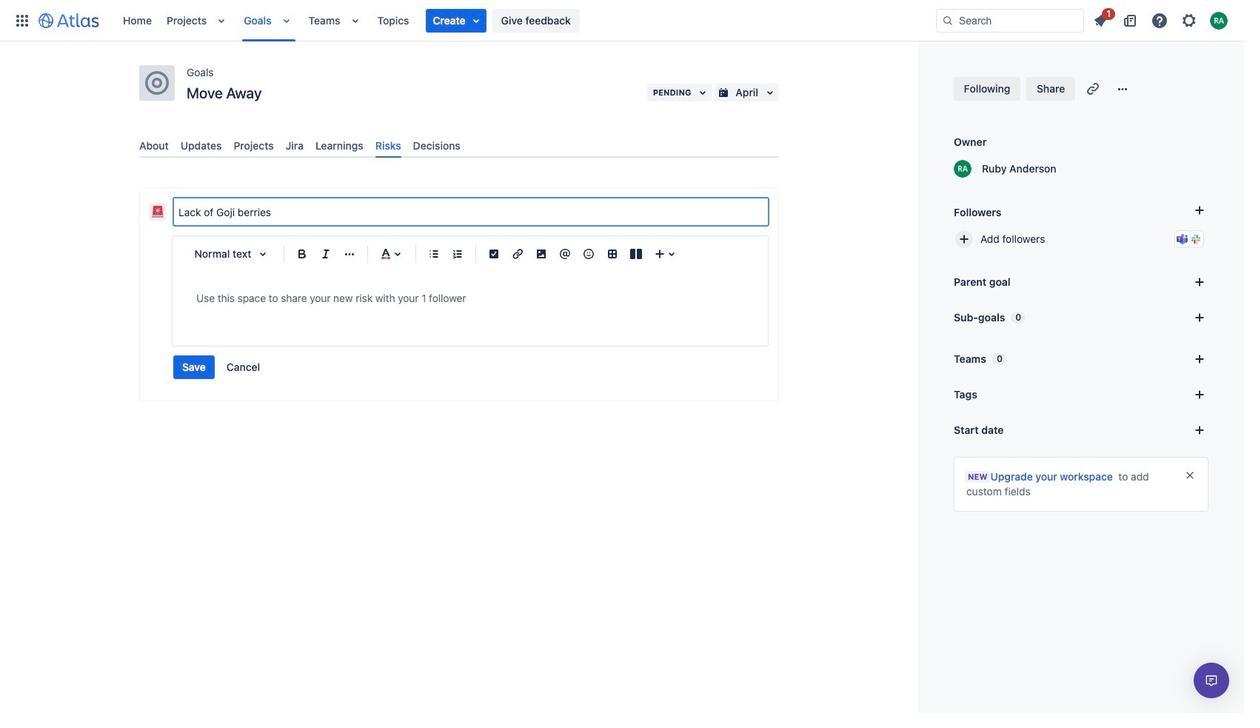 Task type: describe. For each thing, give the bounding box(es) containing it.
search image
[[942, 14, 954, 26]]

emoji : image
[[580, 245, 598, 263]]

list item inside list
[[426, 9, 486, 32]]

1 horizontal spatial list item
[[1087, 6, 1116, 32]]

notifications image
[[1092, 11, 1110, 29]]

list formating group
[[422, 242, 470, 266]]

open intercom messenger image
[[1203, 672, 1221, 690]]

account image
[[1210, 11, 1228, 29]]

text formatting group
[[290, 242, 361, 266]]

goal icon image
[[145, 71, 169, 95]]

layouts image
[[627, 245, 645, 263]]

What's the summary of your risk? text field
[[174, 199, 768, 225]]

bold ⌘b image
[[293, 245, 311, 263]]

msteams logo showing  channels are connected to this goal image
[[1177, 233, 1189, 245]]

numbered list ⌘⇧7 image
[[449, 245, 467, 263]]

settings image
[[1181, 11, 1199, 29]]

add image, video, or file image
[[533, 245, 550, 263]]



Task type: vqa. For each thing, say whether or not it's contained in the screenshot.
CLOSE DRAWER image
no



Task type: locate. For each thing, give the bounding box(es) containing it.
switch to... image
[[13, 11, 31, 29]]

add team image
[[1191, 350, 1209, 368]]

None search field
[[936, 9, 1084, 32]]

group
[[173, 356, 269, 379]]

Search field
[[936, 9, 1084, 32]]

close banner image
[[1184, 470, 1196, 481]]

bullet list ⌘⇧8 image
[[425, 245, 443, 263]]

0 horizontal spatial list item
[[426, 9, 486, 32]]

set start date image
[[1191, 421, 1209, 439]]

more formatting image
[[341, 245, 359, 263]]

list item
[[1087, 6, 1116, 32], [426, 9, 486, 32]]

tab list
[[133, 133, 785, 158]]

Main content area, start typing to enter text. text field
[[196, 290, 744, 308]]

help image
[[1151, 11, 1169, 29]]

add follower image
[[956, 230, 973, 248]]

mention @ image
[[556, 245, 574, 263]]

italic ⌘i image
[[317, 245, 335, 263]]

top element
[[9, 0, 936, 41]]

1 horizontal spatial list
[[1087, 6, 1236, 32]]

action item [] image
[[485, 245, 503, 263]]

table ⇧⌥t image
[[604, 245, 622, 263]]

risk icon image
[[152, 206, 164, 218]]

add tag image
[[1191, 386, 1209, 404]]

add a follower image
[[1191, 201, 1209, 219]]

link ⌘k image
[[509, 245, 527, 263]]

banner
[[0, 0, 1244, 41]]

0 horizontal spatial list
[[116, 0, 936, 41]]

list
[[116, 0, 936, 41], [1087, 6, 1236, 32]]

slack logo showing nan channels are connected to this goal image
[[1190, 233, 1202, 245]]

more icon image
[[1114, 80, 1132, 98]]



